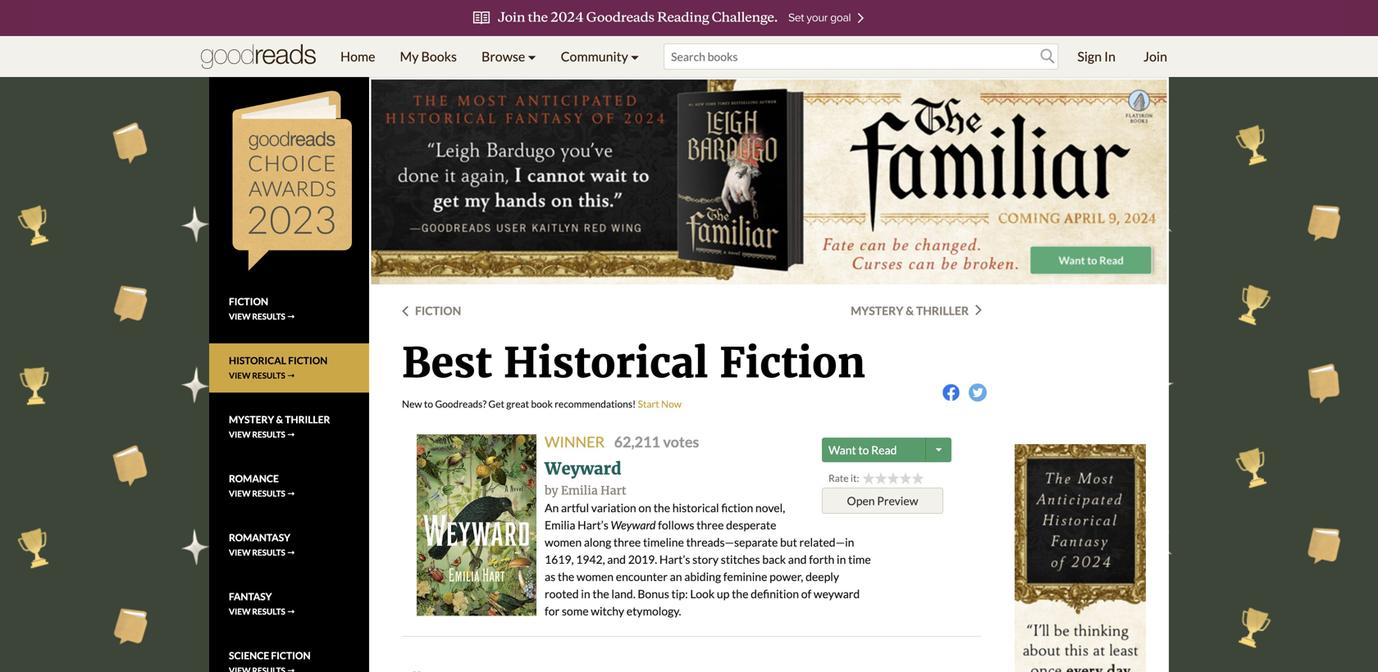 Task type: describe. For each thing, give the bounding box(es) containing it.
results inside mystery & thriller view results →
[[252, 430, 285, 440]]

along
[[584, 536, 612, 550]]

mystery & thriller
[[851, 304, 969, 318]]

mystery for mystery & thriller
[[851, 304, 904, 318]]

menu containing home
[[328, 36, 652, 77]]

votes
[[663, 433, 699, 451]]

stitches
[[721, 553, 760, 567]]

1 horizontal spatial historical
[[504, 338, 708, 389]]

emilia inside "winner 62,211 votes weyward by emilia hart"
[[561, 484, 598, 499]]

rate
[[829, 473, 849, 485]]

browse
[[482, 48, 525, 64]]

hart's inside follows three desperate women along three timeline threads—separate but related—in 1619, 1942, and 2019. hart's story stitches back and forth in time as the women encounter an abiding feminine power, deeply rooted in the land. bonus tip: look up the definition of weyward for some witchy etymology.
[[660, 553, 690, 567]]

goodreads?
[[435, 398, 487, 410]]

on
[[639, 501, 652, 515]]

start
[[638, 398, 660, 410]]

view inside mystery & thriller view results →
[[229, 430, 251, 440]]

emilia hart link
[[561, 484, 627, 499]]

threads—separate
[[686, 536, 778, 550]]

home link
[[328, 36, 388, 77]]

results inside historical fiction view results →
[[252, 371, 285, 381]]

land.
[[612, 588, 636, 601]]

the inside an artful variation on the historical fiction novel, emilia hart's
[[654, 501, 670, 515]]

historical fiction view results →
[[229, 355, 328, 381]]

community ▾
[[561, 48, 639, 64]]

fiction link
[[402, 304, 461, 318]]

browse ▾
[[482, 48, 536, 64]]

as
[[545, 570, 556, 584]]

fantasy
[[229, 591, 272, 603]]

an artful variation on the historical fiction novel, emilia hart's
[[545, 501, 785, 533]]

romance view results →
[[229, 473, 295, 499]]

new to goodreads? get great book recommendations! start now
[[402, 398, 682, 410]]

look
[[690, 588, 715, 601]]

want
[[829, 443, 856, 457]]

0 vertical spatial in
[[837, 553, 846, 567]]

→ for romantasy
[[287, 548, 295, 558]]

results for romance
[[252, 489, 285, 499]]

winner
[[545, 433, 605, 451]]

→ for fantasy
[[287, 607, 295, 617]]

mystery & thriller view results →
[[229, 414, 330, 440]]

witchy
[[591, 605, 625, 619]]

hart
[[601, 484, 627, 499]]

mystery & thriller link
[[851, 304, 982, 318]]

follows three desperate women along three timeline threads—separate but related—in 1619, 1942, and 2019. hart's story stitches back and forth in time as the women encounter an abiding feminine power, deeply rooted in the land. bonus tip: look up the definition of weyward for some witchy etymology.
[[545, 519, 871, 619]]

bonus
[[638, 588, 669, 601]]

home
[[341, 48, 375, 64]]

hart's inside an artful variation on the historical fiction novel, emilia hart's
[[578, 519, 609, 533]]

some
[[562, 605, 589, 619]]

▾ for community ▾
[[631, 48, 639, 64]]

sign in
[[1078, 48, 1116, 64]]

weyward link
[[545, 459, 622, 480]]

to for goodreads?
[[424, 398, 433, 410]]

& for mystery & thriller
[[906, 304, 914, 318]]

2019.
[[628, 553, 657, 567]]

community
[[561, 48, 628, 64]]

0 vertical spatial women
[[545, 536, 582, 550]]

share on facebook image
[[943, 384, 961, 402]]

→ for fiction
[[287, 312, 295, 322]]

read
[[872, 443, 897, 457]]

romance
[[229, 473, 279, 485]]

the up the 'witchy'
[[593, 588, 609, 601]]

2 and from the left
[[788, 553, 807, 567]]

1 and from the left
[[607, 553, 626, 567]]

join
[[1144, 48, 1168, 64]]

variation
[[591, 501, 637, 515]]

thriller for mystery & thriller view results →
[[285, 414, 330, 426]]

forth
[[809, 553, 835, 567]]

mystery for mystery & thriller view results →
[[229, 414, 274, 426]]

best historical fiction
[[402, 338, 866, 389]]

Search books text field
[[664, 43, 1059, 70]]

view inside historical fiction view results →
[[229, 371, 251, 381]]

time
[[849, 553, 871, 567]]

start now link
[[638, 398, 682, 410]]

historical inside historical fiction view results →
[[229, 355, 286, 367]]

encounter
[[616, 570, 668, 584]]

1 vertical spatial weyward
[[611, 519, 656, 533]]

1 vertical spatial advertisement region
[[1015, 445, 1146, 673]]

0 vertical spatial three
[[697, 519, 724, 533]]

1942,
[[576, 553, 605, 567]]

etymology.
[[627, 605, 681, 619]]

browse ▾ button
[[469, 36, 549, 77]]

& for mystery & thriller view results →
[[276, 414, 283, 426]]

romantasy
[[229, 532, 290, 544]]

power,
[[770, 570, 804, 584]]

books
[[421, 48, 457, 64]]

sign
[[1078, 48, 1102, 64]]

want to read button
[[829, 438, 897, 463]]

an
[[670, 570, 682, 584]]

it:
[[851, 473, 860, 485]]

62,211
[[614, 433, 660, 451]]

for
[[545, 605, 560, 619]]

community ▾ button
[[549, 36, 652, 77]]

artful
[[561, 501, 589, 515]]

story
[[693, 553, 719, 567]]

but
[[780, 536, 798, 550]]

open preview link
[[822, 488, 944, 515]]

romantasy view results →
[[229, 532, 295, 558]]



Task type: locate. For each thing, give the bounding box(es) containing it.
in left time
[[837, 553, 846, 567]]

1 vertical spatial women
[[577, 570, 614, 584]]

up
[[717, 588, 730, 601]]

results for romantasy
[[252, 548, 285, 558]]

my
[[400, 48, 419, 64]]

1 horizontal spatial mystery
[[851, 304, 904, 318]]

the
[[654, 501, 670, 515], [558, 570, 575, 584], [593, 588, 609, 601], [732, 588, 749, 601]]

0 horizontal spatial in
[[581, 588, 591, 601]]

→ inside romance view results →
[[287, 489, 295, 499]]

now
[[661, 398, 682, 410]]

3 results from the top
[[252, 430, 285, 440]]

5 → from the top
[[287, 548, 295, 558]]

weyward up emilia hart link
[[545, 459, 622, 480]]

→ up historical fiction view results →
[[287, 312, 295, 322]]

view for fiction
[[229, 312, 251, 322]]

view down romance on the left bottom
[[229, 489, 251, 499]]

1 vertical spatial &
[[276, 414, 283, 426]]

deeply
[[806, 570, 840, 584]]

0 horizontal spatial hart's
[[578, 519, 609, 533]]

menu
[[328, 36, 652, 77]]

view inside fantasy view results →
[[229, 607, 251, 617]]

view up romance on the left bottom
[[229, 430, 251, 440]]

to left read
[[859, 443, 869, 457]]

thriller for mystery & thriller
[[916, 304, 969, 318]]

three
[[697, 519, 724, 533], [614, 536, 641, 550]]

2 view from the top
[[229, 371, 251, 381]]

▾ inside community ▾ dropdown button
[[631, 48, 639, 64]]

fiction view results →
[[229, 296, 295, 322]]

0 vertical spatial weyward
[[545, 459, 622, 480]]

5 view from the top
[[229, 548, 251, 558]]

fiction
[[722, 501, 753, 515]]

weyward inside "winner 62,211 votes weyward by emilia hart"
[[545, 459, 622, 480]]

→ inside fantasy view results →
[[287, 607, 295, 617]]

related—in
[[800, 536, 855, 550]]

0 horizontal spatial &
[[276, 414, 283, 426]]

historical
[[673, 501, 719, 515]]

1 horizontal spatial and
[[788, 553, 807, 567]]

fiction inside the fiction view results →
[[229, 296, 268, 308]]

1 vertical spatial mystery
[[229, 414, 274, 426]]

results down romantasy
[[252, 548, 285, 558]]

emilia down an
[[545, 519, 576, 533]]

women
[[545, 536, 582, 550], [577, 570, 614, 584]]

0 horizontal spatial mystery
[[229, 414, 274, 426]]

0 vertical spatial mystery
[[851, 304, 904, 318]]

mystery inside mystery & thriller view results →
[[229, 414, 274, 426]]

historical
[[504, 338, 708, 389], [229, 355, 286, 367]]

2 ▾ from the left
[[631, 48, 639, 64]]

the right up on the bottom of page
[[732, 588, 749, 601]]

0 vertical spatial &
[[906, 304, 914, 318]]

historical down the fiction view results →
[[229, 355, 286, 367]]

0 vertical spatial thriller
[[916, 304, 969, 318]]

view up mystery & thriller view results →
[[229, 371, 251, 381]]

0 horizontal spatial ▾
[[528, 48, 536, 64]]

three down historical
[[697, 519, 724, 533]]

→ inside the fiction view results →
[[287, 312, 295, 322]]

novel,
[[756, 501, 785, 515]]

of
[[801, 588, 812, 601]]

6 results from the top
[[252, 607, 285, 617]]

fiction inside "link"
[[271, 650, 311, 662]]

1 view from the top
[[229, 312, 251, 322]]

view for romance
[[229, 489, 251, 499]]

want to read
[[829, 443, 897, 457]]

and down but
[[788, 553, 807, 567]]

definition
[[751, 588, 799, 601]]

to
[[424, 398, 433, 410], [859, 443, 869, 457]]

1 horizontal spatial three
[[697, 519, 724, 533]]

the right as
[[558, 570, 575, 584]]

join goodreads' 2024 reading challenge image
[[33, 0, 1346, 36]]

get
[[489, 398, 505, 410]]

advertisement region
[[371, 80, 1167, 285], [1015, 445, 1146, 673]]

open
[[847, 494, 875, 508]]

1 results from the top
[[252, 312, 285, 322]]

view for fantasy
[[229, 607, 251, 617]]

6 view from the top
[[229, 607, 251, 617]]

thriller inside mystery & thriller view results →
[[285, 414, 330, 426]]

my books
[[400, 48, 457, 64]]

→ for romance
[[287, 489, 295, 499]]

view inside romantasy view results →
[[229, 548, 251, 558]]

3 → from the top
[[287, 430, 295, 440]]

science fiction link
[[229, 649, 356, 673]]

1 vertical spatial hart's
[[660, 553, 690, 567]]

results down romance on the left bottom
[[252, 489, 285, 499]]

→
[[287, 312, 295, 322], [287, 371, 295, 381], [287, 430, 295, 440], [287, 489, 295, 499], [287, 548, 295, 558], [287, 607, 295, 617]]

hart's up "along" at the left of the page
[[578, 519, 609, 533]]

thriller
[[916, 304, 969, 318], [285, 414, 330, 426]]

0 vertical spatial hart's
[[578, 519, 609, 533]]

4 results from the top
[[252, 489, 285, 499]]

view down romantasy
[[229, 548, 251, 558]]

results for fiction
[[252, 312, 285, 322]]

4 view from the top
[[229, 489, 251, 499]]

weyward
[[814, 588, 860, 601]]

1619,
[[545, 553, 574, 567]]

0 horizontal spatial thriller
[[285, 414, 330, 426]]

→ down romantasy
[[287, 548, 295, 558]]

feminine
[[724, 570, 768, 584]]

winner 62,211 votes weyward by emilia hart
[[545, 433, 699, 499]]

▾ inside browse ▾ dropdown button
[[528, 48, 536, 64]]

0 vertical spatial emilia
[[561, 484, 598, 499]]

abiding
[[685, 570, 721, 584]]

1 vertical spatial in
[[581, 588, 591, 601]]

2 → from the top
[[287, 371, 295, 381]]

book
[[531, 398, 553, 410]]

the right on
[[654, 501, 670, 515]]

weyward
[[545, 459, 622, 480], [611, 519, 656, 533]]

0 vertical spatial to
[[424, 398, 433, 410]]

in
[[1105, 48, 1116, 64]]

1 horizontal spatial &
[[906, 304, 914, 318]]

and
[[607, 553, 626, 567], [788, 553, 807, 567]]

results inside romantasy view results →
[[252, 548, 285, 558]]

new
[[402, 398, 422, 410]]

back
[[763, 553, 786, 567]]

▾ right browse on the left of page
[[528, 48, 536, 64]]

results inside romance view results →
[[252, 489, 285, 499]]

▾ right 'community'
[[631, 48, 639, 64]]

in up some on the bottom left of the page
[[581, 588, 591, 601]]

1 horizontal spatial in
[[837, 553, 846, 567]]

join link
[[1132, 36, 1180, 77]]

1 vertical spatial to
[[859, 443, 869, 457]]

rooted
[[545, 588, 579, 601]]

weyward by emilia hart image
[[417, 435, 537, 617]]

mystery
[[851, 304, 904, 318], [229, 414, 274, 426]]

→ inside historical fiction view results →
[[287, 371, 295, 381]]

▾ for browse ▾
[[528, 48, 536, 64]]

1 vertical spatial three
[[614, 536, 641, 550]]

results
[[252, 312, 285, 322], [252, 371, 285, 381], [252, 430, 285, 440], [252, 489, 285, 499], [252, 548, 285, 558], [252, 607, 285, 617]]

view inside the fiction view results →
[[229, 312, 251, 322]]

→ inside mystery & thriller view results →
[[287, 430, 295, 440]]

&
[[906, 304, 914, 318], [276, 414, 283, 426]]

my books link
[[388, 36, 469, 77]]

results up historical fiction view results →
[[252, 312, 285, 322]]

→ inside romantasy view results →
[[287, 548, 295, 558]]

0 vertical spatial advertisement region
[[371, 80, 1167, 285]]

→ up mystery & thriller view results →
[[287, 371, 295, 381]]

view inside romance view results →
[[229, 489, 251, 499]]

weyward down on
[[611, 519, 656, 533]]

results for fantasy
[[252, 607, 285, 617]]

emilia up artful
[[561, 484, 598, 499]]

fiction inside historical fiction view results →
[[288, 355, 328, 367]]

rate it:
[[829, 473, 860, 485]]

view for romantasy
[[229, 548, 251, 558]]

1 vertical spatial emilia
[[545, 519, 576, 533]]

results inside the fiction view results →
[[252, 312, 285, 322]]

to right new
[[424, 398, 433, 410]]

an
[[545, 501, 559, 515]]

sign in link
[[1066, 36, 1128, 77]]

1 horizontal spatial ▾
[[631, 48, 639, 64]]

emilia inside an artful variation on the historical fiction novel, emilia hart's
[[545, 519, 576, 533]]

Search for books to add to your shelves search field
[[664, 43, 1059, 70]]

1 vertical spatial thriller
[[285, 414, 330, 426]]

results down fantasy
[[252, 607, 285, 617]]

1 → from the top
[[287, 312, 295, 322]]

timeline
[[643, 536, 684, 550]]

fantasy view results →
[[229, 591, 295, 617]]

2023 goodreads choice awards image
[[229, 90, 352, 271]]

1 horizontal spatial hart's
[[660, 553, 690, 567]]

follows
[[658, 519, 695, 533]]

1 horizontal spatial to
[[859, 443, 869, 457]]

0 horizontal spatial historical
[[229, 355, 286, 367]]

great
[[507, 398, 529, 410]]

1 horizontal spatial thriller
[[916, 304, 969, 318]]

5 results from the top
[[252, 548, 285, 558]]

by
[[545, 484, 558, 499]]

emilia
[[561, 484, 598, 499], [545, 519, 576, 533]]

desperate
[[726, 519, 777, 533]]

three up 2019.
[[614, 536, 641, 550]]

0 horizontal spatial to
[[424, 398, 433, 410]]

best
[[402, 338, 492, 389]]

share on twitter image
[[969, 384, 987, 402]]

0 horizontal spatial three
[[614, 536, 641, 550]]

group
[[863, 473, 924, 485]]

science
[[229, 650, 269, 662]]

view up historical fiction view results →
[[229, 312, 251, 322]]

women down 1942,
[[577, 570, 614, 584]]

historical up recommendations!
[[504, 338, 708, 389]]

tip:
[[672, 588, 688, 601]]

0 horizontal spatial and
[[607, 553, 626, 567]]

→ up romance view results →
[[287, 430, 295, 440]]

3 view from the top
[[229, 430, 251, 440]]

women up the 1619, on the bottom
[[545, 536, 582, 550]]

2 results from the top
[[252, 371, 285, 381]]

view
[[229, 312, 251, 322], [229, 371, 251, 381], [229, 430, 251, 440], [229, 489, 251, 499], [229, 548, 251, 558], [229, 607, 251, 617]]

hart's
[[578, 519, 609, 533], [660, 553, 690, 567]]

results inside fantasy view results →
[[252, 607, 285, 617]]

to for read
[[859, 443, 869, 457]]

in
[[837, 553, 846, 567], [581, 588, 591, 601]]

results up mystery & thriller view results →
[[252, 371, 285, 381]]

& inside mystery & thriller view results →
[[276, 414, 283, 426]]

view down fantasy
[[229, 607, 251, 617]]

science fiction
[[229, 650, 311, 662]]

and down "along" at the left of the page
[[607, 553, 626, 567]]

recommendations!
[[555, 398, 636, 410]]

→ up science fiction "link"
[[287, 607, 295, 617]]

1 ▾ from the left
[[528, 48, 536, 64]]

6 → from the top
[[287, 607, 295, 617]]

4 → from the top
[[287, 489, 295, 499]]

hart's up 'an'
[[660, 553, 690, 567]]

→ up romantasy
[[287, 489, 295, 499]]

to inside button
[[859, 443, 869, 457]]

results up romance on the left bottom
[[252, 430, 285, 440]]



Task type: vqa. For each thing, say whether or not it's contained in the screenshot.
"BEST"
yes



